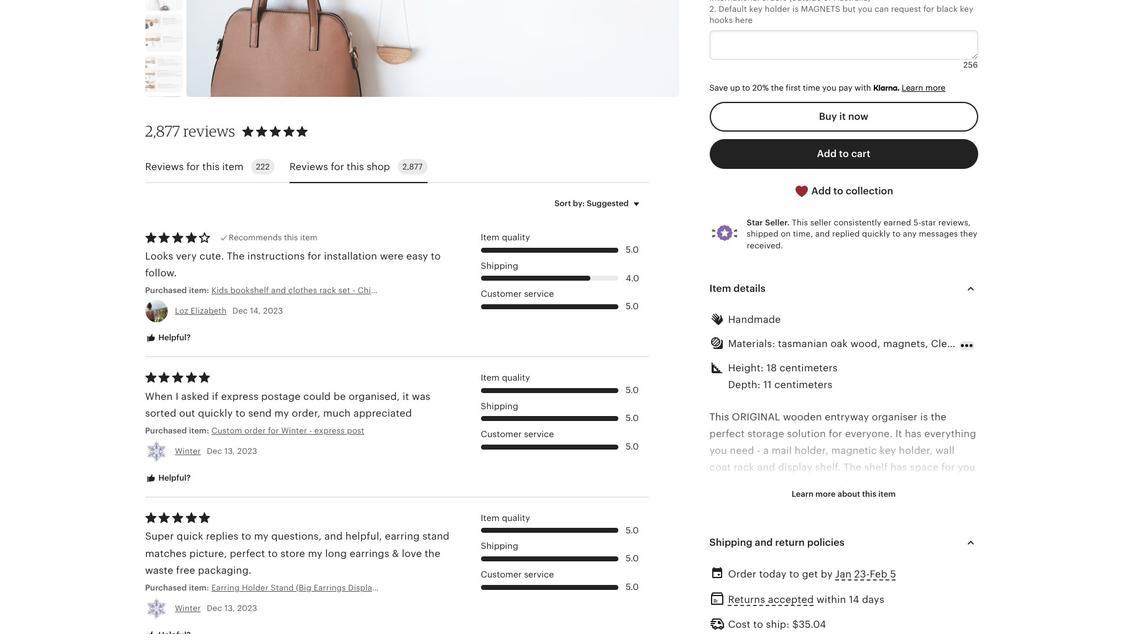 Task type: describe. For each thing, give the bounding box(es) containing it.
you inside 2. default key holder is magnets but you can request for black key hooks here
[[858, 4, 872, 14]]

is for but
[[792, 4, 799, 14]]

waste
[[145, 565, 173, 576]]

and inside the super quick replies to my questions, and helpful, earring stand matches picture, perfect to store my long earrings & love the waste free packaging.
[[324, 532, 343, 542]]

materials:
[[728, 339, 775, 349]]

use
[[822, 479, 839, 490]]

request
[[891, 4, 921, 14]]

be
[[334, 391, 346, 402]]

loz
[[175, 307, 188, 316]]

winter link for picture,
[[175, 604, 201, 613]]

the inside 1. featured at better homes and gardens australia as one of the best key racks for staying organised - https://bit.ly/3r5xlup
[[743, 598, 759, 608]]

i
[[176, 391, 178, 402]]

the inside this original wooden entryway organiser is the perfect storage solution for everyone. it has everything you need - a mail holder, magnetic key holder, wall coat rack and display shelf. the shelf has space for you to decorate or you can use this space for your other things such as sunglasses/glasses, cameras, phone or other tech gadgets.
[[844, 463, 862, 473]]

has inside this entryway wall organizer is our bestseller and has been featured at the following:
[[950, 547, 967, 558]]

pay
[[839, 83, 852, 93]]

height: 18 centimeters
[[728, 363, 838, 374]]

original
[[732, 412, 780, 422]]

for inside the looks very cute. the instructions for installation were easy to follow.
[[308, 251, 321, 262]]

this inside 'dropdown button'
[[862, 490, 876, 499]]

for up cameras,
[[894, 479, 907, 490]]

this for entryway
[[709, 547, 729, 558]]

return
[[775, 537, 805, 548]]

key inside this original wooden entryway organiser is the perfect storage solution for everyone. it has everything you need - a mail holder, magnetic key holder, wall coat rack and display shelf. the shelf has space for you to decorate or you can use this space for your other things such as sunglasses/glasses, cameras, phone or other tech gadgets.
[[880, 446, 896, 456]]

tab list containing reviews for this item
[[145, 152, 649, 183]]

entryway organizer wall all in one coat rack wall mount image 7 image
[[145, 14, 182, 51]]

item quality for looks very cute. the instructions for installation were easy to follow.
[[481, 233, 530, 243]]

2 5.0 from the top
[[626, 302, 639, 312]]

on
[[781, 230, 791, 239]]

picture,
[[189, 548, 227, 559]]

received.
[[747, 241, 783, 250]]

2023 for express
[[237, 447, 257, 456]]

seller.
[[765, 218, 790, 228]]

customer service for when i asked if express postage could be organised, it was sorted out quickly to send my order, much appreciated
[[481, 430, 554, 440]]

0 horizontal spatial space
[[862, 479, 891, 490]]

racks
[[805, 598, 830, 608]]

dec for asked
[[207, 447, 222, 456]]

1 horizontal spatial learn
[[902, 83, 923, 93]]

you left pay
[[822, 83, 836, 93]]

18
[[766, 363, 777, 374]]

time
[[803, 83, 820, 93]]

days
[[862, 595, 884, 605]]

add to cart
[[817, 148, 870, 159]]

item for looks very cute. the instructions for installation were easy to follow.
[[481, 233, 500, 243]]

need
[[730, 446, 754, 456]]

13, for perfect
[[224, 604, 235, 613]]

shipping for super quick replies to my questions, and helpful, earring stand matches picture, perfect to store my long earrings & love the waste free packaging.
[[481, 542, 518, 551]]

centimeters for height: 18 centimeters
[[780, 363, 838, 374]]

can inside this original wooden entryway organiser is the perfect storage solution for everyone. it has everything you need - a mail holder, magnetic key holder, wall coat rack and display shelf. the shelf has space for you to decorate or you can use this space for your other things such as sunglasses/glasses, cameras, phone or other tech gadgets.
[[802, 479, 819, 490]]

1 horizontal spatial space
[[910, 463, 939, 473]]

customer for when i asked if express postage could be organised, it was sorted out quickly to send my order, much appreciated
[[481, 430, 522, 440]]

sort by: suggested button
[[545, 191, 653, 217]]

2 holder, from the left
[[899, 446, 933, 456]]

reviews for reviews for this shop
[[290, 161, 328, 172]]

save
[[709, 83, 728, 93]]

custom order for winter - express post link
[[211, 426, 379, 437]]

is for bestseller
[[849, 547, 857, 558]]

and inside this seller consistently earned 5-star reviews, shipped on time, and replied quickly to any messages they received.
[[815, 230, 830, 239]]

buy it now
[[819, 111, 868, 122]]

to left cart
[[839, 148, 849, 159]]

decorate
[[722, 479, 766, 490]]

winter dec 13, 2023 for out
[[175, 447, 257, 456]]

20%
[[752, 83, 769, 93]]

0 vertical spatial 2023
[[263, 307, 283, 316]]

1 horizontal spatial express
[[314, 426, 345, 436]]

returns
[[728, 595, 765, 605]]

bestseller
[[879, 547, 926, 558]]

item details button
[[698, 274, 989, 304]]

this up instructions
[[284, 233, 298, 243]]

0 horizontal spatial -
[[309, 426, 312, 436]]

0 vertical spatial has
[[905, 429, 922, 439]]

service for super quick replies to my questions, and helpful, earring stand matches picture, perfect to store my long earrings & love the waste free packaging.
[[524, 570, 554, 580]]

to up better
[[789, 569, 799, 580]]

it inside when i asked if express postage could be organised, it was sorted out quickly to send my order, much appreciated
[[403, 391, 409, 402]]

2,877 for 2,877
[[402, 162, 423, 172]]

oak
[[831, 339, 848, 349]]

materials: tasmanian oak wood, magnets, clear varnish, walnut stain and varnish, 
[[728, 339, 1123, 349]]

item inside dropdown button
[[709, 283, 731, 294]]

magnetic
[[831, 446, 877, 456]]

quick
[[177, 532, 203, 542]]

13, for out
[[224, 447, 235, 456]]

for inside 2. default key holder is magnets but you can request for black key hooks here
[[923, 4, 934, 14]]

shipping and return policies button
[[698, 528, 989, 558]]

1 vertical spatial item
[[300, 233, 317, 243]]

loz elizabeth link
[[175, 307, 227, 316]]

consistently
[[834, 218, 881, 228]]

purchased item: for follow.
[[145, 286, 211, 295]]

purchased for super
[[145, 584, 187, 593]]

service for looks very cute. the instructions for installation were easy to follow.
[[524, 289, 554, 299]]

to right replies
[[241, 532, 251, 542]]

returns accepted button
[[728, 591, 814, 609]]

this for original
[[709, 412, 729, 422]]

shelf
[[864, 463, 888, 473]]

matches
[[145, 548, 187, 559]]

1.
[[709, 581, 716, 591]]

1 horizontal spatial or
[[960, 496, 970, 507]]

purchased for looks
[[145, 286, 187, 295]]

to inside the looks very cute. the instructions for installation were easy to follow.
[[431, 251, 441, 262]]

item quality for super quick replies to my questions, and helpful, earring stand matches picture, perfect to store my long earrings & love the waste free packaging.
[[481, 513, 530, 523]]

my inside when i asked if express postage could be organised, it was sorted out quickly to send my order, much appreciated
[[274, 408, 289, 419]]

customer service for super quick replies to my questions, and helpful, earring stand matches picture, perfect to store my long earrings & love the waste free packaging.
[[481, 570, 554, 580]]

to right the cost at the right of page
[[753, 620, 763, 630]]

everything
[[924, 429, 976, 439]]

add for add to collection
[[811, 186, 831, 196]]

earned
[[884, 218, 911, 228]]

4.0
[[626, 273, 639, 283]]

quickly inside when i asked if express postage could be organised, it was sorted out quickly to send my order, much appreciated
[[198, 408, 233, 419]]

by
[[821, 569, 833, 580]]

entryway organizer wall all in one coat rack wall mount image 8 image
[[145, 55, 182, 92]]

homes
[[809, 581, 843, 591]]

item: for very
[[189, 286, 209, 295]]

perfect inside the super quick replies to my questions, and helpful, earring stand matches picture, perfect to store my long earrings & love the waste free packaging.
[[230, 548, 265, 559]]

jan
[[835, 569, 852, 580]]

your
[[910, 479, 932, 490]]

accepted
[[768, 595, 814, 605]]

winter for express
[[175, 447, 201, 456]]

replies
[[206, 532, 239, 542]]

centimeters for depth: 11 centimeters
[[774, 380, 833, 391]]

item inside tab list
[[222, 161, 243, 172]]

shelf.
[[815, 463, 841, 473]]

jan 23-feb 5 button
[[835, 565, 896, 584]]

2023 for my
[[237, 604, 257, 613]]

order
[[728, 569, 756, 580]]

australia
[[912, 581, 954, 591]]

1 horizontal spatial more
[[925, 83, 946, 93]]

ship:
[[766, 620, 790, 630]]

one
[[709, 598, 728, 608]]

helpful? button for when i asked if express postage could be organised, it was sorted out quickly to send my order, much appreciated
[[136, 467, 200, 490]]

suggested
[[587, 199, 629, 208]]

tech
[[738, 513, 760, 524]]

this for seller
[[792, 218, 808, 228]]

out
[[179, 408, 195, 419]]

helpful? button for looks very cute. the instructions for installation were easy to follow.
[[136, 327, 200, 350]]

were
[[380, 251, 404, 262]]

shop
[[367, 161, 390, 172]]

tasmanian
[[778, 339, 828, 349]]

organised,
[[349, 391, 400, 402]]

was
[[412, 391, 431, 402]]

1 vertical spatial has
[[890, 463, 907, 473]]

best
[[762, 598, 783, 608]]

coat
[[709, 463, 731, 473]]

perfect inside this original wooden entryway organiser is the perfect storage solution for everyone. it has everything you need - a mail holder, magnetic key holder, wall coat rack and display shelf. the shelf has space for you to decorate or you can use this space for your other things such as sunglasses/glasses, cameras, phone or other tech gadgets.
[[709, 429, 745, 439]]

looks very cute. the instructions for installation were easy to follow.
[[145, 251, 441, 278]]

2 horizontal spatial my
[[308, 548, 323, 559]]

easy
[[406, 251, 428, 262]]

hooks
[[709, 16, 733, 25]]

for down everything
[[941, 463, 955, 473]]

super
[[145, 532, 174, 542]]

stand
[[422, 532, 449, 542]]

1 vertical spatial other
[[709, 513, 735, 524]]

0 vertical spatial dec
[[232, 307, 248, 316]]

you down display
[[781, 479, 799, 490]]

to right up
[[742, 83, 750, 93]]



Task type: locate. For each thing, give the bounding box(es) containing it.
1 horizontal spatial quickly
[[862, 230, 890, 239]]

perfect up packaging.
[[230, 548, 265, 559]]

2 vertical spatial quality
[[502, 513, 530, 523]]

2 customer from the top
[[481, 430, 522, 440]]

shipped
[[747, 230, 779, 239]]

0 horizontal spatial more
[[815, 490, 836, 499]]

0 horizontal spatial at
[[765, 581, 774, 591]]

more inside 'dropdown button'
[[815, 490, 836, 499]]

2 helpful? button from the top
[[136, 467, 200, 490]]

2 item: from the top
[[189, 426, 209, 436]]

0 vertical spatial other
[[935, 479, 960, 490]]

0 horizontal spatial or
[[768, 479, 779, 490]]

gadgets.
[[763, 513, 805, 524]]

it inside button
[[839, 111, 846, 122]]

with
[[855, 83, 871, 93]]

2 vertical spatial item
[[878, 490, 896, 499]]

0 vertical spatial add
[[817, 148, 837, 159]]

my left long
[[308, 548, 323, 559]]

1 horizontal spatial perfect
[[709, 429, 745, 439]]

service for when i asked if express postage could be organised, it was sorted out quickly to send my order, much appreciated
[[524, 430, 554, 440]]

add to cart button
[[709, 139, 978, 169]]

entryway
[[825, 412, 869, 422], [732, 547, 776, 558]]

if
[[212, 391, 218, 402]]

as right australia
[[957, 581, 967, 591]]

add for add to cart
[[817, 148, 837, 159]]

messages
[[919, 230, 958, 239]]

0 vertical spatial purchased
[[145, 286, 187, 295]]

as inside this original wooden entryway organiser is the perfect storage solution for everyone. it has everything you need - a mail holder, magnetic key holder, wall coat rack and display shelf. the shelf has space for you to decorate or you can use this space for your other things such as sunglasses/glasses, cameras, phone or other tech gadgets.
[[768, 496, 779, 507]]

and right "stain" at the bottom of page
[[1064, 339, 1082, 349]]

or down display
[[768, 479, 779, 490]]

2.
[[709, 4, 717, 14]]

0 vertical spatial is
[[792, 4, 799, 14]]

other
[[935, 479, 960, 490], [709, 513, 735, 524]]

collection
[[846, 186, 893, 196]]

0 vertical spatial 13,
[[224, 447, 235, 456]]

0 vertical spatial winter link
[[175, 447, 201, 456]]

0 horizontal spatial item
[[222, 161, 243, 172]]

purchased down sorted
[[145, 426, 187, 436]]

add to collection button
[[709, 176, 978, 207]]

buy
[[819, 111, 837, 122]]

featured
[[737, 564, 777, 574]]

1 vertical spatial this
[[709, 412, 729, 422]]

1 holder, from the left
[[795, 446, 829, 456]]

winter down "order,"
[[281, 426, 307, 436]]

0 horizontal spatial reviews
[[145, 161, 184, 172]]

key down better
[[785, 598, 802, 608]]

2 purchased from the top
[[145, 426, 187, 436]]

0 vertical spatial space
[[910, 463, 939, 473]]

helpful? up super at the bottom left
[[156, 474, 191, 483]]

2 vertical spatial item quality
[[481, 513, 530, 523]]

quickly down consistently
[[862, 230, 890, 239]]

winter link down "out"
[[175, 447, 201, 456]]

the inside the looks very cute. the instructions for installation were easy to follow.
[[227, 251, 245, 262]]

post
[[347, 426, 364, 436]]

order
[[244, 426, 266, 436]]

to inside when i asked if express postage could be organised, it was sorted out quickly to send my order, much appreciated
[[236, 408, 246, 419]]

2,877 inside tab list
[[402, 162, 423, 172]]

learn right the klarna.
[[902, 83, 923, 93]]

you down everything
[[958, 463, 976, 473]]

1 vertical spatial service
[[524, 430, 554, 440]]

loz elizabeth dec 14, 2023
[[175, 307, 283, 316]]

recommends
[[229, 233, 282, 243]]

0 vertical spatial or
[[768, 479, 779, 490]]

the inside this original wooden entryway organiser is the perfect storage solution for everyone. it has everything you need - a mail holder, magnetic key holder, wall coat rack and display shelf. the shelf has space for you to decorate or you can use this space for your other things such as sunglasses/glasses, cameras, phone or other tech gadgets.
[[931, 412, 947, 422]]

0 horizontal spatial my
[[254, 532, 269, 542]]

3 customer service from the top
[[481, 570, 554, 580]]

1 horizontal spatial the
[[844, 463, 862, 473]]

2 horizontal spatial item
[[878, 490, 896, 499]]

depth:
[[728, 380, 761, 391]]

0 horizontal spatial entryway
[[732, 547, 776, 558]]

2 purchased item: from the top
[[145, 584, 211, 593]]

has right shelf
[[890, 463, 907, 473]]

and inside this original wooden entryway organiser is the perfect storage solution for everyone. it has everything you need - a mail holder, magnetic key holder, wall coat rack and display shelf. the shelf has space for you to decorate or you can use this space for your other things such as sunglasses/glasses, cameras, phone or other tech gadgets.
[[757, 463, 775, 473]]

it left was
[[403, 391, 409, 402]]

this right use
[[842, 479, 860, 490]]

within
[[817, 595, 846, 605]]

add inside add to collection button
[[811, 186, 831, 196]]

entryway inside this original wooden entryway organiser is the perfect storage solution for everyone. it has everything you need - a mail holder, magnetic key holder, wall coat rack and display shelf. the shelf has space for you to decorate or you can use this space for your other things such as sunglasses/glasses, cameras, phone or other tech gadgets.
[[825, 412, 869, 422]]

2 vertical spatial service
[[524, 570, 554, 580]]

3 customer from the top
[[481, 570, 522, 580]]

0 horizontal spatial perfect
[[230, 548, 265, 559]]

item:
[[189, 286, 209, 295], [189, 426, 209, 436], [189, 584, 209, 593]]

my left questions,
[[254, 532, 269, 542]]

add to collection
[[809, 186, 893, 196]]

2 winter link from the top
[[175, 604, 201, 613]]

other down things
[[709, 513, 735, 524]]

love
[[402, 548, 422, 559]]

this inside this entryway wall organizer is our bestseller and has been featured at the following:
[[709, 547, 729, 558]]

2 vertical spatial customer service
[[481, 570, 554, 580]]

0 vertical spatial at
[[780, 564, 790, 574]]

is left our
[[849, 547, 857, 558]]

6 5.0 from the top
[[626, 526, 639, 535]]

varnish,
[[1084, 339, 1123, 349]]

item for when i asked if express postage could be organised, it was sorted out quickly to send my order, much appreciated
[[481, 373, 500, 383]]

1 vertical spatial item:
[[189, 426, 209, 436]]

1 horizontal spatial reviews
[[290, 161, 328, 172]]

at inside this entryway wall organizer is our bestseller and has been featured at the following:
[[780, 564, 790, 574]]

item: up loz elizabeth link
[[189, 286, 209, 295]]

1 vertical spatial dec
[[207, 447, 222, 456]]

1 vertical spatial 2023
[[237, 447, 257, 456]]

questions,
[[271, 532, 322, 542]]

this right about
[[862, 490, 876, 499]]

winter down "out"
[[175, 447, 201, 456]]

5-
[[913, 218, 921, 228]]

dec down custom
[[207, 447, 222, 456]]

organizer
[[801, 547, 847, 558]]

0 horizontal spatial wall
[[779, 547, 798, 558]]

wall inside this original wooden entryway organiser is the perfect storage solution for everyone. it has everything you need - a mail holder, magnetic key holder, wall coat rack and display shelf. the shelf has space for you to decorate or you can use this space for your other things such as sunglasses/glasses, cameras, phone or other tech gadgets.
[[936, 446, 955, 456]]

0 horizontal spatial other
[[709, 513, 735, 524]]

0 vertical spatial quickly
[[862, 230, 890, 239]]

to left "collection"
[[833, 186, 843, 196]]

for left shop
[[331, 161, 344, 172]]

0 vertical spatial express
[[221, 391, 259, 402]]

item left 222 at the left
[[222, 161, 243, 172]]

0 vertical spatial more
[[925, 83, 946, 93]]

black
[[937, 4, 958, 14]]

1 vertical spatial entryway
[[732, 547, 776, 558]]

service
[[524, 289, 554, 299], [524, 430, 554, 440], [524, 570, 554, 580]]

or right phone
[[960, 496, 970, 507]]

2 vertical spatial customer
[[481, 570, 522, 580]]

you right but
[[858, 4, 872, 14]]

packaging.
[[198, 565, 252, 576]]

Add your personalization text field
[[709, 30, 978, 60]]

256
[[963, 60, 978, 69]]

1 item: from the top
[[189, 286, 209, 295]]

can inside 2. default key holder is magnets but you can request for black key hooks here
[[875, 4, 889, 14]]

appreciated
[[353, 408, 412, 419]]

more right the klarna.
[[925, 83, 946, 93]]

0 vertical spatial as
[[768, 496, 779, 507]]

details
[[734, 283, 766, 294]]

- inside 1. featured at better homes and gardens australia as one of the best key racks for staying organised - https://bit.ly/3r5xlup
[[938, 598, 942, 608]]

item for super quick replies to my questions, and helpful, earring stand matches picture, perfect to store my long earrings & love the waste free packaging.
[[481, 513, 500, 523]]

shipping inside 'dropdown button'
[[709, 537, 752, 548]]

has up australia
[[950, 547, 967, 558]]

and inside this entryway wall organizer is our bestseller and has been featured at the following:
[[929, 547, 947, 558]]

0 horizontal spatial the
[[227, 251, 245, 262]]

1 horizontal spatial as
[[957, 581, 967, 591]]

the left first
[[771, 83, 784, 93]]

this down the reviews
[[202, 161, 220, 172]]

item: down "out"
[[189, 426, 209, 436]]

dec down packaging.
[[207, 604, 222, 613]]

1 vertical spatial space
[[862, 479, 891, 490]]

is inside this original wooden entryway organiser is the perfect storage solution for everyone. it has everything you need - a mail holder, magnetic key holder, wall coat rack and display shelf. the shelf has space for you to decorate or you can use this space for your other things such as sunglasses/glasses, cameras, phone or other tech gadgets.
[[920, 412, 928, 422]]

1 winter link from the top
[[175, 447, 201, 456]]

key inside 1. featured at better homes and gardens australia as one of the best key racks for staying organised - https://bit.ly/3r5xlup
[[785, 598, 802, 608]]

star
[[747, 218, 763, 228]]

0 vertical spatial perfect
[[709, 429, 745, 439]]

1 vertical spatial 13,
[[224, 604, 235, 613]]

1 horizontal spatial item
[[300, 233, 317, 243]]

2,877 left the reviews
[[145, 122, 180, 141]]

4 5.0 from the top
[[626, 414, 639, 423]]

2 helpful? from the top
[[156, 474, 191, 483]]

quality for when i asked if express postage could be organised, it was sorted out quickly to send my order, much appreciated
[[502, 373, 530, 383]]

1 vertical spatial centimeters
[[774, 380, 833, 391]]

0 vertical spatial learn
[[902, 83, 923, 93]]

for left the black
[[923, 4, 934, 14]]

purchased
[[145, 286, 187, 295], [145, 426, 187, 436], [145, 584, 187, 593]]

1 vertical spatial 2,877
[[402, 162, 423, 172]]

1 item quality from the top
[[481, 233, 530, 243]]

to down earned
[[893, 230, 901, 239]]

to inside this seller consistently earned 5-star reviews, shipped on time, and replied quickly to any messages they received.
[[893, 230, 901, 239]]

1 helpful? button from the top
[[136, 327, 200, 350]]

1 vertical spatial -
[[757, 446, 761, 456]]

1 vertical spatial can
[[802, 479, 819, 490]]

1 vertical spatial my
[[254, 532, 269, 542]]

1 5.0 from the top
[[626, 245, 639, 255]]

item quality for when i asked if express postage could be organised, it was sorted out quickly to send my order, much appreciated
[[481, 373, 530, 383]]

is inside 2. default key holder is magnets but you can request for black key hooks here
[[792, 4, 799, 14]]

2 13, from the top
[[224, 604, 235, 613]]

tab list
[[145, 152, 649, 183]]

1 horizontal spatial other
[[935, 479, 960, 490]]

is right 'holder'
[[792, 4, 799, 14]]

and down seller
[[815, 230, 830, 239]]

23-
[[854, 569, 870, 580]]

1 horizontal spatial wall
[[936, 446, 955, 456]]

this
[[202, 161, 220, 172], [347, 161, 364, 172], [284, 233, 298, 243], [842, 479, 860, 490], [862, 490, 876, 499]]

1 vertical spatial winter link
[[175, 604, 201, 613]]

helpful?
[[156, 333, 191, 343], [156, 474, 191, 483]]

winter link for sorted
[[175, 447, 201, 456]]

purchased item: up loz
[[145, 286, 211, 295]]

1 purchased from the top
[[145, 286, 187, 295]]

3 5.0 from the top
[[626, 385, 639, 395]]

0 vertical spatial entryway
[[825, 412, 869, 422]]

2 vertical spatial dec
[[207, 604, 222, 613]]

customer for super quick replies to my questions, and helpful, earring stand matches picture, perfect to store my long earrings & love the waste free packaging.
[[481, 570, 522, 580]]

rack
[[734, 463, 754, 473]]

policies
[[807, 537, 844, 548]]

to
[[742, 83, 750, 93], [839, 148, 849, 159], [833, 186, 843, 196], [893, 230, 901, 239], [431, 251, 441, 262], [236, 408, 246, 419], [709, 479, 719, 490], [241, 532, 251, 542], [268, 548, 278, 559], [789, 569, 799, 580], [753, 620, 763, 630]]

1 horizontal spatial holder,
[[899, 446, 933, 456]]

this seller consistently earned 5-star reviews, shipped on time, and replied quickly to any messages they received.
[[747, 218, 977, 250]]

1 customer from the top
[[481, 289, 522, 299]]

1 reviews from the left
[[145, 161, 184, 172]]

2 vertical spatial my
[[308, 548, 323, 559]]

this left original
[[709, 412, 729, 422]]

the inside this entryway wall organizer is our bestseller and has been featured at the following:
[[792, 564, 808, 574]]

5 5.0 from the top
[[626, 442, 639, 452]]

2 vertical spatial is
[[849, 547, 857, 558]]

purchased item: for matches
[[145, 584, 211, 593]]

1 13, from the top
[[224, 447, 235, 456]]

this up time,
[[792, 218, 808, 228]]

this
[[792, 218, 808, 228], [709, 412, 729, 422], [709, 547, 729, 558]]

2 quality from the top
[[502, 373, 530, 383]]

for inside 1. featured at better homes and gardens australia as one of the best key racks for staying organised - https://bit.ly/3r5xlup
[[833, 598, 847, 608]]

winter dec 13, 2023 for perfect
[[175, 604, 257, 613]]

0 vertical spatial item quality
[[481, 233, 530, 243]]

holder, down solution
[[795, 446, 829, 456]]

customer service for looks very cute. the instructions for installation were easy to follow.
[[481, 289, 554, 299]]

as right the such at right
[[768, 496, 779, 507]]

0 vertical spatial purchased item:
[[145, 286, 211, 295]]

0 vertical spatial customer service
[[481, 289, 554, 299]]

2 item quality from the top
[[481, 373, 530, 383]]

- inside this original wooden entryway organiser is the perfect storage solution for everyone. it has everything you need - a mail holder, magnetic key holder, wall coat rack and display shelf. the shelf has space for you to decorate or you can use this space for your other things such as sunglasses/glasses, cameras, phone or other tech gadgets.
[[757, 446, 761, 456]]

you up coat in the right of the page
[[709, 446, 727, 456]]

very
[[176, 251, 197, 262]]

returns accepted within 14 days
[[728, 595, 884, 605]]

2 winter dec 13, 2023 from the top
[[175, 604, 257, 613]]

earring
[[385, 532, 420, 542]]

1. featured at better homes and gardens australia as one of the best key racks for staying organised - https://bit.ly/3r5xlup
[[709, 581, 967, 625]]

1 vertical spatial item quality
[[481, 373, 530, 383]]

could
[[303, 391, 331, 402]]

3 quality from the top
[[502, 513, 530, 523]]

height:
[[728, 363, 764, 374]]

space down shelf
[[862, 479, 891, 490]]

and up long
[[324, 532, 343, 542]]

to down coat in the right of the page
[[709, 479, 719, 490]]

0 vertical spatial the
[[227, 251, 245, 262]]

for left 14
[[833, 598, 847, 608]]

quickly down if in the bottom left of the page
[[198, 408, 233, 419]]

2 horizontal spatial is
[[920, 412, 928, 422]]

space up your
[[910, 463, 939, 473]]

asked
[[181, 391, 209, 402]]

this inside this original wooden entryway organiser is the perfect storage solution for everyone. it has everything you need - a mail holder, magnetic key holder, wall coat rack and display shelf. the shelf has space for you to decorate or you can use this space for your other things such as sunglasses/glasses, cameras, phone or other tech gadgets.
[[842, 479, 860, 490]]

reviews
[[145, 161, 184, 172], [290, 161, 328, 172]]

this inside this original wooden entryway organiser is the perfect storage solution for everyone. it has everything you need - a mail holder, magnetic key holder, wall coat rack and display shelf. the shelf has space for you to decorate or you can use this space for your other things such as sunglasses/glasses, cameras, phone or other tech gadgets.
[[709, 412, 729, 422]]

reviews for this item
[[145, 161, 243, 172]]

8 5.0 from the top
[[626, 582, 639, 592]]

13, down packaging.
[[224, 604, 235, 613]]

learn inside 'dropdown button'
[[792, 490, 814, 499]]

0 horizontal spatial 2,877
[[145, 122, 180, 141]]

item
[[222, 161, 243, 172], [300, 233, 317, 243], [878, 490, 896, 499]]

2 service from the top
[[524, 430, 554, 440]]

2,877 right shop
[[402, 162, 423, 172]]

0 horizontal spatial quickly
[[198, 408, 233, 419]]

- down australia
[[938, 598, 942, 608]]

0 horizontal spatial it
[[403, 391, 409, 402]]

1 vertical spatial purchased
[[145, 426, 187, 436]]

2023 down packaging.
[[237, 604, 257, 613]]

1 helpful? from the top
[[156, 333, 191, 343]]

and
[[815, 230, 830, 239], [1064, 339, 1082, 349], [757, 463, 775, 473], [324, 532, 343, 542], [755, 537, 773, 548], [929, 547, 947, 558]]

1 vertical spatial customer
[[481, 430, 522, 440]]

1 customer service from the top
[[481, 289, 554, 299]]

holder, down it
[[899, 446, 933, 456]]

1 horizontal spatial at
[[780, 564, 790, 574]]

this left shop
[[347, 161, 364, 172]]

learn more about this item
[[792, 490, 896, 499]]

for right order
[[268, 426, 279, 436]]

item: for quick
[[189, 584, 209, 593]]

0 vertical spatial centimeters
[[780, 363, 838, 374]]

for down 2,877 reviews
[[186, 161, 200, 172]]

the up better
[[792, 564, 808, 574]]

0 vertical spatial item:
[[189, 286, 209, 295]]

learn down display
[[792, 490, 814, 499]]

this entryway wall organizer is our bestseller and has been featured at the following:
[[709, 547, 967, 574]]

3 purchased from the top
[[145, 584, 187, 593]]

add left cart
[[817, 148, 837, 159]]

super quick replies to my questions, and helpful, earring stand matches picture, perfect to store my long earrings & love the waste free packaging.
[[145, 532, 449, 576]]

express inside when i asked if express postage could be organised, it was sorted out quickly to send my order, much appreciated
[[221, 391, 259, 402]]

1 vertical spatial purchased item:
[[145, 584, 211, 593]]

sorted
[[145, 408, 176, 419]]

quality for looks very cute. the instructions for installation were easy to follow.
[[502, 233, 530, 243]]

has right it
[[905, 429, 922, 439]]

reviews for reviews for this item
[[145, 161, 184, 172]]

dec for replies
[[207, 604, 222, 613]]

cameras,
[[880, 496, 924, 507]]

the right cute. at the left top of the page
[[227, 251, 245, 262]]

handmade
[[728, 314, 781, 325]]

0 horizontal spatial as
[[768, 496, 779, 507]]

mail
[[772, 446, 792, 456]]

and inside 'dropdown button'
[[755, 537, 773, 548]]

item down shelf
[[878, 490, 896, 499]]

save up to 20% the first time you pay with klarna. learn more
[[709, 83, 946, 93]]

2,877 for 2,877 reviews
[[145, 122, 180, 141]]

0 vertical spatial wall
[[936, 446, 955, 456]]

2023 right 14, on the top of page
[[263, 307, 283, 316]]

0 vertical spatial winter dec 13, 2023
[[175, 447, 257, 456]]

shipping for when i asked if express postage could be organised, it was sorted out quickly to send my order, much appreciated
[[481, 401, 518, 411]]

14,
[[250, 307, 261, 316]]

1 quality from the top
[[502, 233, 530, 243]]

organised
[[887, 598, 935, 608]]

helpful? for looks very cute. the instructions for installation were easy to follow.
[[156, 333, 191, 343]]

entryway up featured
[[732, 547, 776, 558]]

for left installation
[[308, 251, 321, 262]]

this inside this seller consistently earned 5-star reviews, shipped on time, and replied quickly to any messages they received.
[[792, 218, 808, 228]]

- left "a"
[[757, 446, 761, 456]]

such
[[742, 496, 766, 507]]

winter for my
[[175, 604, 201, 613]]

quickly inside this seller consistently earned 5-star reviews, shipped on time, and replied quickly to any messages they received.
[[862, 230, 890, 239]]

express down much on the bottom
[[314, 426, 345, 436]]

7 5.0 from the top
[[626, 554, 639, 564]]

add up seller
[[811, 186, 831, 196]]

add inside add to cart button
[[817, 148, 837, 159]]

customer
[[481, 289, 522, 299], [481, 430, 522, 440], [481, 570, 522, 580]]

1 vertical spatial add
[[811, 186, 831, 196]]

quality
[[502, 233, 530, 243], [502, 373, 530, 383], [502, 513, 530, 523]]

2 customer service from the top
[[481, 430, 554, 440]]

dec left 14, on the top of page
[[232, 307, 248, 316]]

shipping for looks very cute. the instructions for installation were easy to follow.
[[481, 261, 518, 271]]

2023 down purchased item: custom order for winter - express post
[[237, 447, 257, 456]]

customer for looks very cute. the instructions for installation were easy to follow.
[[481, 289, 522, 299]]

3 item quality from the top
[[481, 513, 530, 523]]

up
[[730, 83, 740, 93]]

varnish,
[[959, 339, 999, 349]]

2 reviews from the left
[[290, 161, 328, 172]]

to left "store"
[[268, 548, 278, 559]]

0 vertical spatial winter
[[281, 426, 307, 436]]

perfect up need
[[709, 429, 745, 439]]

helpful,
[[345, 532, 382, 542]]

0 horizontal spatial is
[[792, 4, 799, 14]]

1 vertical spatial perfect
[[230, 548, 265, 559]]

at down 'today'
[[765, 581, 774, 591]]

is inside this entryway wall organizer is our bestseller and has been featured at the following:
[[849, 547, 857, 558]]

you
[[858, 4, 872, 14], [822, 83, 836, 93], [709, 446, 727, 456], [958, 463, 976, 473], [781, 479, 799, 490]]

purchased item: down free
[[145, 584, 211, 593]]

1 service from the top
[[524, 289, 554, 299]]

0 vertical spatial can
[[875, 4, 889, 14]]

the inside the super quick replies to my questions, and helpful, earring stand matches picture, perfect to store my long earrings & love the waste free packaging.
[[425, 548, 440, 559]]

0 vertical spatial service
[[524, 289, 554, 299]]

is
[[792, 4, 799, 14], [920, 412, 928, 422], [849, 547, 857, 558]]

helpful? button down loz
[[136, 327, 200, 350]]

winter dec 13, 2023 down custom
[[175, 447, 257, 456]]

at inside 1. featured at better homes and gardens australia as one of the best key racks for staying organised - https://bit.ly/3r5xlup
[[765, 581, 774, 591]]

order today to get by jan 23-feb 5
[[728, 569, 896, 580]]

the
[[227, 251, 245, 262], [844, 463, 862, 473]]

cart
[[851, 148, 870, 159]]

1 horizontal spatial it
[[839, 111, 846, 122]]

item inside 'dropdown button'
[[878, 490, 896, 499]]

1 horizontal spatial is
[[849, 547, 857, 558]]

key right the black
[[960, 4, 973, 14]]

quality for super quick replies to my questions, and helpful, earring stand matches picture, perfect to store my long earrings & love the waste free packaging.
[[502, 513, 530, 523]]

and
[[846, 581, 865, 591]]

winter down free
[[175, 604, 201, 613]]

entryway up 'everyone.'
[[825, 412, 869, 422]]

35.04
[[799, 620, 826, 630]]

to right the easy at the left of page
[[431, 251, 441, 262]]

1 purchased item: from the top
[[145, 286, 211, 295]]

wall inside this entryway wall organizer is our bestseller and has been featured at the following:
[[779, 547, 798, 558]]

buy it now button
[[709, 102, 978, 131]]

2 vertical spatial this
[[709, 547, 729, 558]]

the right "of" at right
[[743, 598, 759, 608]]

1 winter dec 13, 2023 from the top
[[175, 447, 257, 456]]

the down magnetic at the bottom of page
[[844, 463, 862, 473]]

purchased down waste
[[145, 584, 187, 593]]

everyone.
[[845, 429, 893, 439]]

stain
[[1038, 339, 1061, 349]]

klarna.
[[873, 83, 900, 93]]

1 vertical spatial at
[[765, 581, 774, 591]]

3 service from the top
[[524, 570, 554, 580]]

helpful? for when i asked if express postage could be organised, it was sorted out quickly to send my order, much appreciated
[[156, 474, 191, 483]]

to inside this original wooden entryway organiser is the perfect storage solution for everyone. it has everything you need - a mail holder, magnetic key holder, wall coat rack and display shelf. the shelf has space for you to decorate or you can use this space for your other things such as sunglasses/glasses, cameras, phone or other tech gadgets.
[[709, 479, 719, 490]]

2,877 reviews
[[145, 122, 235, 141]]

2 vertical spatial 2023
[[237, 604, 257, 613]]

item up the looks very cute. the instructions for installation were easy to follow.
[[300, 233, 317, 243]]

2 vertical spatial winter
[[175, 604, 201, 613]]

better
[[777, 581, 806, 591]]

0 vertical spatial item
[[222, 161, 243, 172]]

item: down free
[[189, 584, 209, 593]]

1 vertical spatial express
[[314, 426, 345, 436]]

1 horizontal spatial my
[[274, 408, 289, 419]]

wall up 'today'
[[779, 547, 798, 558]]

key up here
[[749, 4, 763, 14]]

the down stand
[[425, 548, 440, 559]]

for up magnetic at the bottom of page
[[829, 429, 842, 439]]

1 horizontal spatial entryway
[[825, 412, 869, 422]]

key down it
[[880, 446, 896, 456]]

3 item: from the top
[[189, 584, 209, 593]]

entryway inside this entryway wall organizer is our bestseller and has been featured at the following:
[[732, 547, 776, 558]]

or
[[768, 479, 779, 490], [960, 496, 970, 507]]

1 vertical spatial winter dec 13, 2023
[[175, 604, 257, 613]]

item quality
[[481, 233, 530, 243], [481, 373, 530, 383], [481, 513, 530, 523]]

as inside 1. featured at better homes and gardens australia as one of the best key racks for staying organised - https://bit.ly/3r5xlup
[[957, 581, 967, 591]]

1 vertical spatial customer service
[[481, 430, 554, 440]]

reviews down 2,877 reviews
[[145, 161, 184, 172]]

time,
[[793, 230, 813, 239]]



Task type: vqa. For each thing, say whether or not it's contained in the screenshot.
following:
yes



